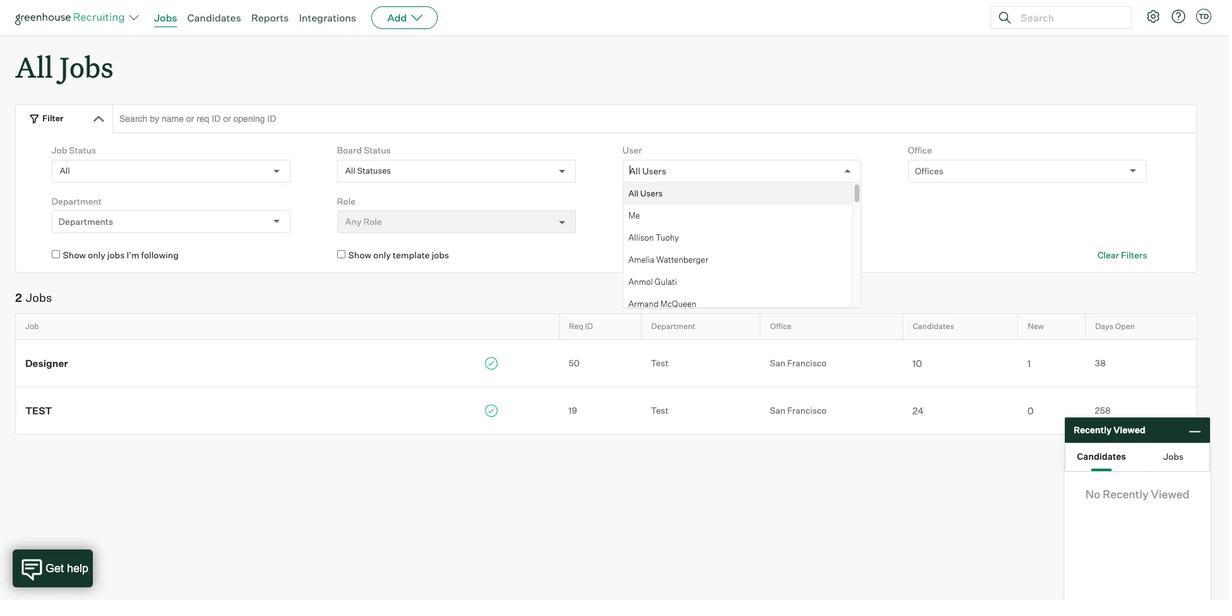 Task type: locate. For each thing, give the bounding box(es) containing it.
1 horizontal spatial only
[[373, 250, 391, 260]]

show only template jobs
[[348, 250, 449, 260]]

jobs left i'm
[[107, 250, 125, 260]]

all up me
[[628, 188, 638, 198]]

all users down all users option
[[628, 188, 662, 198]]

users down all users option
[[640, 188, 662, 198]]

jobs right 2
[[26, 290, 52, 304]]

id
[[585, 322, 593, 331]]

job down 2 jobs at the left
[[25, 322, 39, 331]]

0 horizontal spatial office
[[770, 322, 792, 331]]

0 vertical spatial department
[[52, 196, 102, 206]]

1 vertical spatial san francisco
[[770, 405, 827, 415]]

francisco for 24
[[787, 405, 827, 415]]

all jobs
[[15, 48, 113, 85]]

1 vertical spatial francisco
[[787, 405, 827, 415]]

anmol
[[628, 276, 653, 286]]

tuohy
[[655, 232, 679, 242]]

1 horizontal spatial status
[[364, 145, 391, 156]]

0 horizontal spatial job
[[25, 322, 39, 331]]

recently
[[1074, 425, 1112, 435], [1103, 487, 1149, 501]]

job for job status
[[52, 145, 67, 156]]

0 vertical spatial job
[[52, 145, 67, 156]]

Show only jobs I'm following checkbox
[[52, 250, 60, 258]]

all users down user at the top
[[630, 165, 666, 176]]

1 san from the top
[[770, 357, 786, 368]]

1
[[1028, 357, 1031, 369]]

status for job status
[[69, 145, 96, 156]]

0 horizontal spatial viewed
[[1114, 425, 1146, 435]]

jobs right template
[[432, 250, 449, 260]]

24 link
[[903, 404, 1018, 417]]

1 vertical spatial test
[[651, 405, 669, 415]]

Search by name or req ID or opening ID text field
[[112, 104, 1198, 133]]

0 horizontal spatial candidates
[[187, 11, 241, 24]]

tab list
[[1066, 443, 1210, 471]]

only
[[88, 250, 105, 260], [373, 250, 391, 260]]

0
[[1028, 405, 1034, 417]]

2 san from the top
[[770, 405, 786, 415]]

users
[[642, 165, 666, 176], [640, 188, 662, 198]]

offices
[[915, 165, 944, 176]]

amelia wattenberger
[[628, 254, 708, 264]]

10 link
[[903, 356, 1018, 370]]

td button
[[1194, 6, 1214, 27]]

0 vertical spatial san
[[770, 357, 786, 368]]

1 only from the left
[[88, 250, 105, 260]]

anmol gulati
[[628, 276, 677, 286]]

job down filter
[[52, 145, 67, 156]]

status
[[69, 145, 96, 156], [364, 145, 391, 156]]

mcqueen
[[660, 298, 696, 309]]

1 test from the top
[[651, 357, 669, 368]]

1 horizontal spatial viewed
[[1151, 487, 1190, 501]]

jobs up no recently viewed
[[1164, 451, 1184, 461]]

1 vertical spatial candidates
[[913, 322, 954, 331]]

filters
[[1121, 250, 1147, 260]]

1 status from the left
[[69, 145, 96, 156]]

candidates up 10
[[913, 322, 954, 331]]

show
[[63, 250, 86, 260], [348, 250, 371, 260]]

0 vertical spatial recently
[[1074, 425, 1112, 435]]

1 horizontal spatial candidates
[[913, 322, 954, 331]]

2 horizontal spatial candidates
[[1077, 451, 1126, 461]]

2 status from the left
[[364, 145, 391, 156]]

all down user at the top
[[630, 165, 640, 176]]

1 horizontal spatial job
[[52, 145, 67, 156]]

department down mcqueen on the right of the page
[[651, 322, 696, 331]]

san francisco
[[770, 357, 827, 368], [770, 405, 827, 415]]

0 horizontal spatial status
[[69, 145, 96, 156]]

1 horizontal spatial jobs
[[432, 250, 449, 260]]

recently viewed
[[1074, 425, 1146, 435]]

allison
[[628, 232, 654, 242]]

test
[[651, 357, 669, 368], [651, 405, 669, 415]]

clear filters
[[1098, 250, 1147, 260]]

add
[[387, 11, 407, 24]]

0 vertical spatial office
[[908, 145, 932, 156]]

0 vertical spatial viewed
[[1114, 425, 1146, 435]]

show right "show only jobs i'm following" checkbox
[[63, 250, 86, 260]]

test for 10
[[651, 357, 669, 368]]

san for 24
[[770, 405, 786, 415]]

2 vertical spatial candidates
[[1077, 451, 1126, 461]]

1 vertical spatial san
[[770, 405, 786, 415]]

1 horizontal spatial show
[[348, 250, 371, 260]]

office
[[908, 145, 932, 156], [770, 322, 792, 331]]

1 horizontal spatial office
[[908, 145, 932, 156]]

0 horizontal spatial only
[[88, 250, 105, 260]]

department
[[52, 196, 102, 206], [651, 322, 696, 331]]

armand mcqueen
[[628, 298, 696, 309]]

board
[[337, 145, 362, 156]]

user
[[623, 145, 642, 156]]

custom field
[[623, 196, 677, 206]]

users up custom field
[[642, 165, 666, 176]]

jobs
[[154, 11, 177, 24], [59, 48, 113, 85], [26, 290, 52, 304], [1164, 451, 1184, 461]]

1 vertical spatial office
[[770, 322, 792, 331]]

role
[[337, 196, 356, 206]]

candidates down recently viewed
[[1077, 451, 1126, 461]]

2
[[15, 290, 22, 304]]

1 show from the left
[[63, 250, 86, 260]]

department up departments
[[52, 196, 102, 206]]

no
[[1086, 487, 1101, 501]]

jobs inside tab list
[[1164, 451, 1184, 461]]

row group
[[623, 182, 852, 600]]

0 vertical spatial san francisco
[[770, 357, 827, 368]]

san
[[770, 357, 786, 368], [770, 405, 786, 415]]

1 vertical spatial department
[[651, 322, 696, 331]]

test
[[25, 405, 52, 417]]

recently down 258
[[1074, 425, 1112, 435]]

1 vertical spatial job
[[25, 322, 39, 331]]

jobs
[[107, 250, 125, 260], [432, 250, 449, 260]]

2 francisco from the top
[[787, 405, 827, 415]]

0 link
[[1018, 404, 1086, 417]]

candidates
[[187, 11, 241, 24], [913, 322, 954, 331], [1077, 451, 1126, 461]]

2 show from the left
[[348, 250, 371, 260]]

1 san francisco from the top
[[770, 357, 827, 368]]

19
[[569, 405, 577, 416]]

2 only from the left
[[373, 250, 391, 260]]

0 vertical spatial test
[[651, 357, 669, 368]]

1 horizontal spatial department
[[651, 322, 696, 331]]

10
[[913, 357, 922, 369]]

amelia
[[628, 254, 654, 264]]

only down departments
[[88, 250, 105, 260]]

all
[[15, 48, 53, 85], [630, 165, 640, 176], [60, 165, 70, 176], [345, 165, 355, 176], [628, 188, 638, 198]]

0 vertical spatial all users
[[630, 165, 666, 176]]

0 horizontal spatial jobs
[[107, 250, 125, 260]]

all statuses
[[345, 165, 391, 176]]

0 vertical spatial candidates
[[187, 11, 241, 24]]

2 san francisco from the top
[[770, 405, 827, 415]]

0 vertical spatial francisco
[[787, 357, 827, 368]]

only left template
[[373, 250, 391, 260]]

0 horizontal spatial show
[[63, 250, 86, 260]]

configure image
[[1146, 9, 1161, 24]]

only for jobs
[[88, 250, 105, 260]]

td button
[[1196, 9, 1212, 24]]

show right show only template jobs checkbox
[[348, 250, 371, 260]]

viewed
[[1114, 425, 1146, 435], [1151, 487, 1190, 501]]

2 test from the top
[[651, 405, 669, 415]]

job
[[52, 145, 67, 156], [25, 322, 39, 331]]

test link
[[16, 403, 559, 417]]

status for board status
[[364, 145, 391, 156]]

open
[[1115, 322, 1135, 331]]

0 horizontal spatial department
[[52, 196, 102, 206]]

all users
[[630, 165, 666, 176], [628, 188, 662, 198]]

recently right the "no"
[[1103, 487, 1149, 501]]

francisco
[[787, 357, 827, 368], [787, 405, 827, 415]]

candidates right jobs link at the left top of page
[[187, 11, 241, 24]]

san for 10
[[770, 357, 786, 368]]

integrations
[[299, 11, 356, 24]]

all down job status
[[60, 165, 70, 176]]

1 francisco from the top
[[787, 357, 827, 368]]

add button
[[372, 6, 438, 29]]

1 vertical spatial all users
[[628, 188, 662, 198]]

None field
[[630, 160, 633, 182]]



Task type: describe. For each thing, give the bounding box(es) containing it.
template
[[393, 250, 430, 260]]

statuses
[[357, 165, 391, 176]]

days
[[1095, 322, 1114, 331]]

show for show only template jobs
[[348, 250, 371, 260]]

50
[[569, 358, 580, 369]]

row group containing all users
[[623, 182, 852, 600]]

reports link
[[251, 11, 289, 24]]

38
[[1095, 357, 1106, 368]]

tab list containing candidates
[[1066, 443, 1210, 471]]

Search text field
[[1018, 9, 1120, 27]]

1 vertical spatial recently
[[1103, 487, 1149, 501]]

1 link
[[1018, 356, 1086, 370]]

job status
[[52, 145, 96, 156]]

jobs down 'greenhouse recruiting' image
[[59, 48, 113, 85]]

all inside row group
[[628, 188, 638, 198]]

test for 24
[[651, 405, 669, 415]]

days open
[[1095, 322, 1135, 331]]

candidates link
[[187, 11, 241, 24]]

2 jobs
[[15, 290, 52, 304]]

field
[[657, 196, 677, 206]]

san francisco for 24
[[770, 405, 827, 415]]

custom
[[623, 196, 655, 206]]

job for job
[[25, 322, 39, 331]]

req
[[569, 322, 583, 331]]

1 vertical spatial users
[[640, 188, 662, 198]]

clear filters link
[[1098, 249, 1147, 261]]

gulati
[[655, 276, 677, 286]]

reports
[[251, 11, 289, 24]]

francisco for 10
[[787, 357, 827, 368]]

24
[[913, 405, 924, 417]]

1 vertical spatial viewed
[[1151, 487, 1190, 501]]

designer
[[25, 358, 68, 370]]

jobs left candidates link at left top
[[154, 11, 177, 24]]

wattenberger
[[656, 254, 708, 264]]

no recently viewed
[[1086, 487, 1190, 501]]

greenhouse recruiting image
[[15, 10, 129, 25]]

i'm
[[127, 250, 139, 260]]

designer link
[[16, 356, 559, 370]]

258
[[1095, 405, 1111, 415]]

2 jobs from the left
[[432, 250, 449, 260]]

req id
[[569, 322, 593, 331]]

new
[[1028, 322, 1044, 331]]

Show only template jobs checkbox
[[337, 250, 345, 258]]

show only jobs i'm following
[[63, 250, 179, 260]]

filter
[[42, 113, 64, 123]]

only for template
[[373, 250, 391, 260]]

all down board
[[345, 165, 355, 176]]

all users option
[[630, 165, 666, 176]]

clear
[[1098, 250, 1119, 260]]

0 vertical spatial users
[[642, 165, 666, 176]]

me
[[628, 210, 640, 220]]

show for show only jobs i'm following
[[63, 250, 86, 260]]

san francisco for 10
[[770, 357, 827, 368]]

armand
[[628, 298, 658, 309]]

td
[[1199, 12, 1209, 21]]

board status
[[337, 145, 391, 156]]

following
[[141, 250, 179, 260]]

candidates inside tab list
[[1077, 451, 1126, 461]]

integrations link
[[299, 11, 356, 24]]

all up filter
[[15, 48, 53, 85]]

1 jobs from the left
[[107, 250, 125, 260]]

allison tuohy
[[628, 232, 679, 242]]

departments
[[58, 216, 113, 227]]

jobs link
[[154, 11, 177, 24]]



Task type: vqa. For each thing, say whether or not it's contained in the screenshot.
Glassdoor in the Update Source dialog
no



